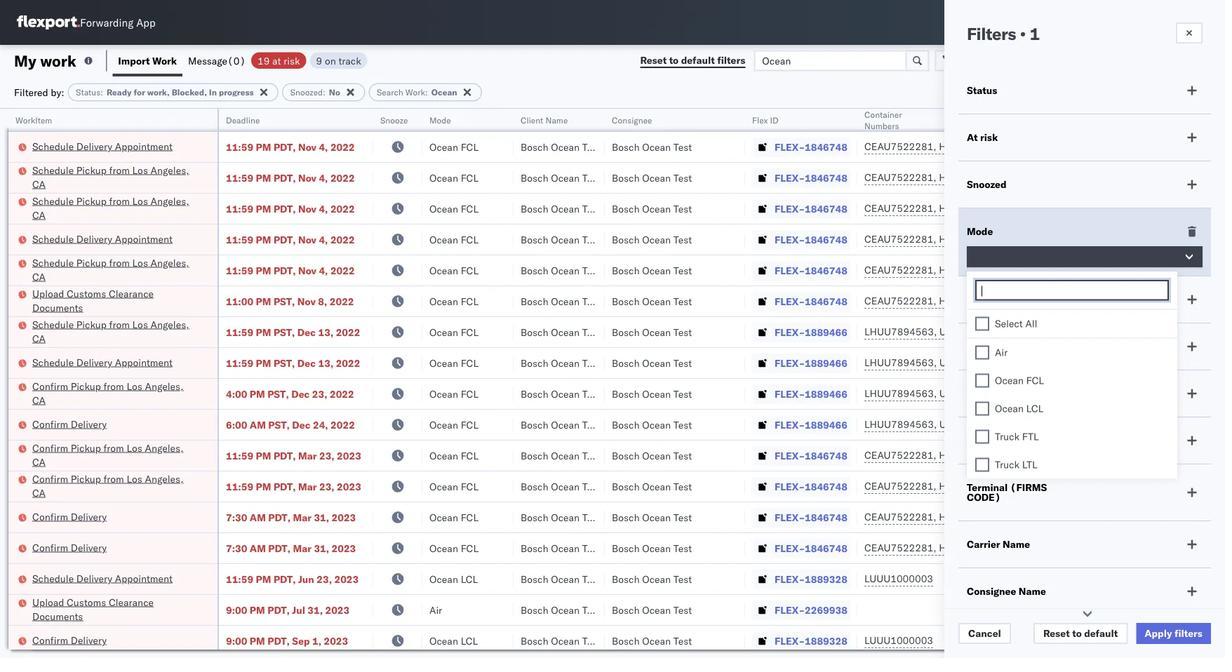 Task type: locate. For each thing, give the bounding box(es) containing it.
11:00 pm pst, nov 8, 2022
[[226, 295, 354, 308]]

snooze
[[381, 115, 408, 125]]

9 ceau7522281, from the top
[[865, 511, 937, 523]]

numbers for container numbers
[[865, 120, 900, 131]]

4 hlxu6269489, from the top
[[940, 233, 1011, 245]]

status for status
[[968, 84, 998, 97]]

1 vertical spatial risk
[[981, 131, 999, 144]]

3 gaurav from the top
[[1132, 233, 1163, 246]]

customs for 11:00 pm pst, nov 8, 2022
[[67, 288, 106, 300]]

mar for first confirm pickup from los angeles, ca button from the bottom
[[298, 481, 317, 493]]

1846748 for fourth schedule pickup from los angeles, ca link from the bottom
[[805, 172, 848, 184]]

confirm pickup from los angeles, ca
[[32, 380, 184, 407], [32, 442, 184, 468], [32, 473, 184, 499]]

app
[[136, 16, 156, 29]]

confirm delivery link for 2nd the confirm delivery button from the top
[[32, 510, 107, 524]]

2 9:00 from the top
[[226, 635, 247, 647]]

3 appointment from the top
[[115, 356, 173, 369]]

1 abcdefg78456546 from the top
[[956, 326, 1051, 338]]

: left the 'ready' at the top
[[101, 87, 103, 98]]

luuu1000003 for 11:59 pm pdt, jun 23, 2023
[[865, 573, 934, 585]]

None text field
[[981, 285, 1168, 297]]

1 vertical spatial client
[[968, 293, 996, 306]]

7:30
[[226, 512, 247, 524], [226, 542, 247, 555]]

2 vertical spatial am
[[250, 542, 266, 555]]

ceau7522281, hlxu6269489, hlxu8034992
[[865, 140, 1083, 153], [865, 171, 1083, 184], [865, 202, 1083, 215], [865, 233, 1083, 245], [865, 264, 1083, 276], [865, 295, 1083, 307], [865, 449, 1083, 462], [865, 480, 1083, 493], [865, 511, 1083, 523], [865, 542, 1083, 554]]

pst, up 4:00 pm pst, dec 23, 2022
[[274, 357, 295, 369]]

2 gaurav jawla from the top
[[1132, 172, 1190, 184]]

upload customs clearance documents link for 9:00
[[32, 596, 199, 624]]

1 vertical spatial lcl
[[461, 573, 478, 586]]

0 horizontal spatial mode
[[430, 115, 451, 125]]

cancel
[[969, 628, 1002, 640]]

1 vertical spatial omkar savant
[[1132, 388, 1194, 400]]

0 vertical spatial risk
[[284, 54, 300, 67]]

pst, down 11:00 pm pst, nov 8, 2022
[[274, 326, 295, 338]]

1 vertical spatial gaurav
[[1132, 172, 1163, 184]]

snoozed for snoozed
[[968, 178, 1007, 191]]

work for search
[[406, 87, 425, 98]]

0 horizontal spatial default
[[682, 54, 715, 66]]

23,
[[312, 388, 328, 400], [319, 450, 335, 462], [319, 481, 335, 493], [317, 573, 332, 586]]

list box containing select all
[[968, 310, 1178, 479]]

work right search on the top
[[406, 87, 425, 98]]

1 4, from the top
[[319, 141, 328, 153]]

3 abcdefg78456546 from the top
[[956, 388, 1051, 400]]

1 vertical spatial flex-1889328
[[775, 635, 848, 647]]

0 vertical spatial jawla
[[1166, 141, 1190, 153]]

4 lhuu7894563, uetu5238478 from the top
[[865, 418, 1008, 431]]

bosch
[[521, 141, 549, 153], [612, 141, 640, 153], [521, 172, 549, 184], [612, 172, 640, 184], [521, 203, 549, 215], [612, 203, 640, 215], [521, 233, 549, 246], [612, 233, 640, 246], [521, 264, 549, 277], [612, 264, 640, 277], [521, 295, 549, 308], [612, 295, 640, 308], [521, 326, 549, 338], [612, 326, 640, 338], [521, 357, 549, 369], [612, 357, 640, 369], [521, 388, 549, 400], [612, 388, 640, 400], [521, 419, 549, 431], [612, 419, 640, 431], [521, 450, 549, 462], [612, 450, 640, 462], [521, 481, 549, 493], [612, 481, 640, 493], [521, 512, 549, 524], [612, 512, 640, 524], [521, 542, 549, 555], [612, 542, 640, 555], [521, 573, 549, 586], [612, 573, 640, 586], [521, 604, 549, 616], [612, 604, 640, 616], [521, 635, 549, 647], [612, 635, 640, 647]]

abcd230707001
[[956, 573, 1038, 586], [956, 635, 1038, 647]]

11:59 pm pst, dec 13, 2022 down 11:00 pm pst, nov 8, 2022
[[226, 326, 360, 338]]

8 test123456 from the top
[[956, 481, 1016, 493]]

schedule delivery appointment
[[32, 140, 173, 152], [32, 233, 173, 245], [32, 356, 173, 369], [32, 573, 173, 585]]

pst,
[[274, 295, 295, 308], [274, 326, 295, 338], [274, 357, 295, 369], [268, 388, 289, 400], [268, 419, 290, 431]]

1 horizontal spatial numbers
[[1007, 115, 1042, 125]]

1 horizontal spatial filters
[[1175, 628, 1203, 640]]

9:00 pm pdt, sep 1, 2023
[[226, 635, 348, 647]]

resize handle column header
[[201, 109, 218, 659], [357, 109, 374, 659], [406, 109, 423, 659], [497, 109, 514, 659], [588, 109, 605, 659], [729, 109, 746, 659], [841, 109, 858, 659], [932, 109, 949, 659], [1108, 109, 1125, 659], [1199, 109, 1216, 659], [1201, 109, 1217, 659]]

0 vertical spatial confirm pickup from los angeles, ca
[[32, 380, 184, 407]]

gaurav jawla for fourth schedule delivery appointment link from the bottom
[[1132, 141, 1190, 153]]

Search Work text field
[[754, 50, 907, 71]]

1 documents from the top
[[32, 302, 83, 314]]

abcdefg78456546 up departure port
[[956, 326, 1051, 338]]

0 vertical spatial 13,
[[318, 326, 334, 338]]

confirm delivery button
[[32, 417, 107, 433], [32, 510, 107, 526], [32, 541, 107, 556], [32, 634, 107, 649]]

1 vertical spatial ocean lcl
[[430, 573, 478, 586]]

1 vertical spatial mode
[[968, 225, 994, 238]]

4, for second schedule pickup from los angeles, ca link from the bottom of the page
[[319, 264, 328, 277]]

numbers down the container
[[865, 120, 900, 131]]

1 vertical spatial upload customs clearance documents
[[32, 596, 154, 623]]

1 vertical spatial snoozed
[[968, 178, 1007, 191]]

deadline button
[[219, 112, 359, 126]]

9:00 up 9:00 pm pdt, sep 1, 2023
[[226, 604, 247, 616]]

0 vertical spatial omkar
[[1132, 203, 1161, 215]]

0 horizontal spatial consignee
[[612, 115, 653, 125]]

flex-1889328 for 9:00 pm pdt, sep 1, 2023
[[775, 635, 848, 647]]

1 vertical spatial gaurav jawla
[[1132, 172, 1190, 184]]

operator
[[1132, 115, 1166, 125]]

4 1889466 from the top
[[805, 419, 848, 431]]

flex-1889466 button
[[753, 323, 851, 342], [753, 323, 851, 342], [753, 354, 851, 373], [753, 354, 851, 373], [753, 384, 851, 404], [753, 384, 851, 404], [753, 415, 851, 435], [753, 415, 851, 435]]

1 confirm from the top
[[32, 380, 68, 392]]

apply filters
[[1145, 628, 1203, 640]]

omkar savant for ceau7522281, hlxu6269489, hlxu8034992
[[1132, 203, 1194, 215]]

documents for 11:00 pm pst, nov 8, 2022
[[32, 302, 83, 314]]

los for the confirm pickup from los angeles, ca link corresponding to second confirm pickup from los angeles, ca button from the bottom of the page
[[127, 442, 142, 454]]

11:59 pm pdt, mar 23, 2023
[[226, 450, 361, 462], [226, 481, 361, 493]]

consignee inside button
[[612, 115, 653, 125]]

numbers inside container numbers
[[865, 120, 900, 131]]

2023 for upload customs clearance documents button associated with 9:00 pm pdt, jul 31, 2023
[[325, 604, 350, 616]]

4 11:59 pm pdt, nov 4, 2022 from the top
[[226, 233, 355, 246]]

test
[[583, 141, 601, 153], [674, 141, 693, 153], [583, 172, 601, 184], [674, 172, 693, 184], [583, 203, 601, 215], [674, 203, 693, 215], [583, 233, 601, 246], [674, 233, 693, 246], [583, 264, 601, 277], [674, 264, 693, 277], [583, 295, 601, 308], [674, 295, 693, 308], [583, 326, 601, 338], [674, 326, 693, 338], [583, 357, 601, 369], [674, 357, 693, 369], [583, 388, 601, 400], [674, 388, 693, 400], [583, 419, 601, 431], [674, 419, 693, 431], [583, 450, 601, 462], [674, 450, 693, 462], [583, 481, 601, 493], [674, 481, 693, 493], [583, 512, 601, 524], [674, 512, 693, 524], [583, 542, 601, 555], [674, 542, 693, 555], [583, 573, 601, 586], [674, 573, 693, 586], [583, 604, 601, 616], [674, 604, 693, 616], [583, 635, 601, 647], [674, 635, 693, 647]]

2 flex-1846748 from the top
[[775, 172, 848, 184]]

2 vertical spatial confirm pickup from los angeles, ca button
[[32, 472, 199, 502]]

1 horizontal spatial air
[[996, 347, 1008, 359]]

status right by:
[[76, 87, 101, 98]]

1 vertical spatial 7:30
[[226, 542, 247, 555]]

0 vertical spatial ocean lcl
[[996, 403, 1044, 415]]

clearance for 11:00 pm pst, nov 8, 2022
[[109, 288, 154, 300]]

0 horizontal spatial air
[[430, 604, 442, 616]]

abcdefg78456546 up truck ftl
[[956, 388, 1051, 400]]

schedule pickup from los angeles, ca link
[[32, 163, 199, 191], [32, 194, 199, 222], [32, 256, 199, 284], [32, 318, 199, 346]]

1 - from the left
[[956, 604, 962, 616]]

0 vertical spatial client name
[[521, 115, 568, 125]]

savant for ceau7522281, hlxu6269489, hlxu8034992
[[1164, 203, 1194, 215]]

upload customs clearance documents link
[[32, 287, 199, 315], [32, 596, 199, 624]]

2 gaurav from the top
[[1132, 172, 1163, 184]]

13, up 4:00 pm pst, dec 23, 2022
[[318, 357, 334, 369]]

snoozed left no
[[290, 87, 323, 98]]

1846748
[[805, 141, 848, 153], [805, 172, 848, 184], [805, 203, 848, 215], [805, 233, 848, 246], [805, 264, 848, 277], [805, 295, 848, 308], [805, 450, 848, 462], [805, 481, 848, 493], [805, 512, 848, 524], [805, 542, 848, 555]]

1 vertical spatial jawla
[[1166, 172, 1190, 184]]

2 vertical spatial lcl
[[461, 635, 478, 647]]

resize handle column header for client name
[[588, 109, 605, 659]]

1 confirm pickup from los angeles, ca link from the top
[[32, 380, 199, 408]]

9 flex-1846748 from the top
[[775, 512, 848, 524]]

ocean fcl
[[430, 141, 479, 153], [430, 172, 479, 184], [430, 203, 479, 215], [430, 233, 479, 246], [430, 264, 479, 277], [430, 295, 479, 308], [430, 326, 479, 338], [430, 357, 479, 369], [996, 375, 1045, 387], [430, 388, 479, 400], [430, 419, 479, 431], [430, 450, 479, 462], [430, 481, 479, 493], [430, 512, 479, 524], [430, 542, 479, 555]]

reset to default filters button
[[632, 50, 754, 71]]

1 vertical spatial savant
[[1164, 388, 1194, 400]]

1 vertical spatial air
[[430, 604, 442, 616]]

port
[[1018, 341, 1038, 353], [1002, 388, 1022, 400], [993, 435, 1013, 447]]

nov
[[298, 141, 317, 153], [298, 172, 317, 184], [298, 203, 317, 215], [298, 233, 317, 246], [298, 264, 317, 277], [298, 295, 316, 308]]

lcl for 9:00 pm pdt, sep 1, 2023
[[461, 635, 478, 647]]

0 vertical spatial port
[[1018, 341, 1038, 353]]

1 horizontal spatial client name
[[968, 293, 1026, 306]]

2 customs from the top
[[67, 596, 106, 609]]

2 13, from the top
[[318, 357, 334, 369]]

10 resize handle column header from the left
[[1199, 109, 1216, 659]]

0 vertical spatial 11:59 pm pst, dec 13, 2022
[[226, 326, 360, 338]]

0 horizontal spatial client
[[521, 115, 544, 125]]

consignee for consignee
[[612, 115, 653, 125]]

reset up consignee button
[[641, 54, 667, 66]]

abcdefg78456546 down departure port
[[956, 357, 1051, 369]]

1 vertical spatial omkar
[[1132, 388, 1161, 400]]

7 hlxu8034992 from the top
[[1014, 449, 1083, 462]]

abcdefg78456546 up final port
[[956, 419, 1051, 431]]

dec up 6:00 am pst, dec 24, 2022
[[292, 388, 310, 400]]

list box
[[968, 310, 1178, 479]]

0 horizontal spatial snoozed
[[290, 87, 323, 98]]

confirm pickup from los angeles, ca link
[[32, 380, 199, 408], [32, 441, 199, 469], [32, 472, 199, 500]]

1 vertical spatial confirm pickup from los angeles, ca
[[32, 442, 184, 468]]

4, for fourth schedule pickup from los angeles, ca link from the bottom
[[319, 172, 328, 184]]

6:00
[[226, 419, 247, 431]]

dec left 24,
[[292, 419, 311, 431]]

4 ca from the top
[[32, 332, 46, 345]]

truck
[[996, 431, 1020, 443], [996, 459, 1020, 471]]

2 truck from the top
[[996, 459, 1020, 471]]

resize handle column header for consignee
[[729, 109, 746, 659]]

1 vertical spatial 11:59 pm pst, dec 13, 2022
[[226, 357, 360, 369]]

1846748 for 2nd schedule pickup from los angeles, ca link
[[805, 203, 848, 215]]

11:59 pm pdt, nov 4, 2022 for second schedule pickup from los angeles, ca link from the bottom of the page
[[226, 264, 355, 277]]

0 vertical spatial 7:30
[[226, 512, 247, 524]]

1 vertical spatial truck
[[996, 459, 1020, 471]]

0 vertical spatial 11:59 pm pdt, mar 23, 2023
[[226, 450, 361, 462]]

10 flex- from the top
[[775, 419, 805, 431]]

None checkbox
[[976, 317, 990, 331], [976, 346, 990, 360], [976, 374, 990, 388], [976, 317, 990, 331], [976, 346, 990, 360], [976, 374, 990, 388]]

0 horizontal spatial status
[[76, 87, 101, 98]]

confirm delivery link for first the confirm delivery button from the bottom of the page
[[32, 634, 107, 648]]

mode
[[430, 115, 451, 125], [968, 225, 994, 238]]

4:00
[[226, 388, 247, 400]]

0 horizontal spatial :
[[101, 87, 103, 98]]

confirm pickup from los angeles, ca link for second confirm pickup from los angeles, ca button from the bottom of the page
[[32, 441, 199, 469]]

flex-1889328 for 11:59 pm pdt, jun 23, 2023
[[775, 573, 848, 586]]

0 horizontal spatial client name
[[521, 115, 568, 125]]

10 1846748 from the top
[[805, 542, 848, 555]]

flex-1889328 button
[[753, 570, 851, 589], [753, 570, 851, 589], [753, 632, 851, 651], [753, 632, 851, 651]]

snoozed down at risk
[[968, 178, 1007, 191]]

1 vertical spatial upload
[[32, 596, 64, 609]]

numbers
[[1007, 115, 1042, 125], [865, 120, 900, 131]]

customs for 9:00 pm pdt, jul 31, 2023
[[67, 596, 106, 609]]

2 omkar from the top
[[1132, 388, 1161, 400]]

2 vertical spatial gaurav
[[1132, 233, 1163, 246]]

1889328 up 2269938 on the bottom of page
[[805, 573, 848, 586]]

4:00 pm pst, dec 23, 2022
[[226, 388, 354, 400]]

2022
[[331, 141, 355, 153], [331, 172, 355, 184], [331, 203, 355, 215], [331, 233, 355, 246], [331, 264, 355, 277], [330, 295, 354, 308], [336, 326, 360, 338], [336, 357, 360, 369], [330, 388, 354, 400], [331, 419, 355, 431]]

0 horizontal spatial numbers
[[865, 120, 900, 131]]

2 vertical spatial jawla
[[1166, 233, 1190, 246]]

0 vertical spatial customs
[[67, 288, 106, 300]]

3 schedule delivery appointment link from the top
[[32, 356, 173, 370]]

9:00 for 9:00 pm pdt, sep 1, 2023
[[226, 635, 247, 647]]

1 uetu5238478 from the top
[[940, 326, 1008, 338]]

None checkbox
[[976, 402, 990, 416], [976, 430, 990, 444], [976, 458, 990, 472], [976, 402, 990, 416], [976, 430, 990, 444], [976, 458, 990, 472]]

1889328 down 2269938 on the bottom of page
[[805, 635, 848, 647]]

omkar savant
[[1132, 203, 1194, 215], [1132, 388, 1194, 400]]

0 horizontal spatial work
[[152, 54, 177, 67]]

: left no
[[323, 87, 326, 98]]

0 vertical spatial client
[[521, 115, 544, 125]]

13, down 8,
[[318, 326, 334, 338]]

1 schedule delivery appointment button from the top
[[32, 139, 173, 155]]

1 vertical spatial upload customs clearance documents button
[[32, 596, 199, 625]]

mar for 2nd the confirm delivery button from the top
[[293, 512, 312, 524]]

numbers right the mbl/mawb
[[1007, 115, 1042, 125]]

2 hlxu8034992 from the top
[[1014, 171, 1083, 184]]

0 vertical spatial consignee
[[612, 115, 653, 125]]

: right search on the top
[[425, 87, 428, 98]]

0 vertical spatial to
[[670, 54, 679, 66]]

gaurav jawla for 2nd schedule delivery appointment link from the top of the page
[[1132, 233, 1190, 246]]

1 vertical spatial default
[[1085, 628, 1119, 640]]

0 vertical spatial omkar savant
[[1132, 203, 1194, 215]]

0 vertical spatial 7:30 am pdt, mar 31, 2023
[[226, 512, 356, 524]]

gaurav
[[1132, 141, 1163, 153], [1132, 172, 1163, 184], [1132, 233, 1163, 246]]

2 clearance from the top
[[109, 596, 154, 609]]

flex-1889466
[[775, 326, 848, 338], [775, 357, 848, 369], [775, 388, 848, 400], [775, 419, 848, 431]]

schedule for fourth schedule pickup from los angeles, ca link
[[32, 318, 74, 331]]

7 flex- from the top
[[775, 326, 805, 338]]

flex-1889328
[[775, 573, 848, 586], [775, 635, 848, 647]]

default up consignee button
[[682, 54, 715, 66]]

mbl/mawb numbers button
[[949, 112, 1111, 126]]

status for status : ready for work, blocked, in progress
[[76, 87, 101, 98]]

gaurav jawla
[[1132, 141, 1190, 153], [1132, 172, 1190, 184], [1132, 233, 1190, 246]]

2 am from the top
[[250, 512, 266, 524]]

1 horizontal spatial work
[[406, 87, 425, 98]]

0 horizontal spatial risk
[[284, 54, 300, 67]]

24,
[[313, 419, 328, 431]]

1 customs from the top
[[67, 288, 106, 300]]

name
[[546, 115, 568, 125], [998, 293, 1026, 306], [1003, 539, 1031, 551], [1019, 586, 1047, 598]]

appointment for second schedule delivery appointment link from the bottom
[[115, 356, 173, 369]]

1 vertical spatial 11:59 pm pdt, mar 23, 2023
[[226, 481, 361, 493]]

lcl for 11:59 pm pdt, jun 23, 2023
[[461, 573, 478, 586]]

4 ceau7522281, hlxu6269489, hlxu8034992 from the top
[[865, 233, 1083, 245]]

pst, for upload customs clearance documents
[[274, 295, 295, 308]]

upload
[[32, 288, 64, 300], [32, 596, 64, 609]]

5 ceau7522281, hlxu6269489, hlxu8034992 from the top
[[865, 264, 1083, 276]]

4, for 2nd schedule pickup from los angeles, ca link
[[319, 203, 328, 215]]

work
[[152, 54, 177, 67], [406, 87, 425, 98]]

code)
[[968, 491, 1001, 504]]

1 vertical spatial confirm pickup from los angeles, ca link
[[32, 441, 199, 469]]

0 vertical spatial luuu1000003
[[865, 573, 934, 585]]

6 test123456 from the top
[[956, 295, 1016, 308]]

confirm for 2nd the confirm delivery button from the top
[[32, 511, 68, 523]]

9:00 down 9:00 pm pdt, jul 31, 2023
[[226, 635, 247, 647]]

4,
[[319, 141, 328, 153], [319, 172, 328, 184], [319, 203, 328, 215], [319, 233, 328, 246], [319, 264, 328, 277]]

pst, left 8,
[[274, 295, 295, 308]]

8 ceau7522281, hlxu6269489, hlxu8034992 from the top
[[865, 480, 1083, 493]]

15 flex- from the top
[[775, 573, 805, 586]]

1 horizontal spatial consignee
[[968, 586, 1017, 598]]

3 lhuu7894563, uetu5238478 from the top
[[865, 388, 1008, 400]]

pst, for schedule pickup from los angeles, ca
[[274, 326, 295, 338]]

1 horizontal spatial risk
[[981, 131, 999, 144]]

0 vertical spatial snoozed
[[290, 87, 323, 98]]

0 vertical spatial gaurav
[[1132, 141, 1163, 153]]

name inside button
[[546, 115, 568, 125]]

1846748 for first confirm pickup from los angeles, ca button from the bottom the confirm pickup from los angeles, ca link
[[805, 481, 848, 493]]

1,
[[312, 635, 322, 647]]

1 test123456 from the top
[[956, 141, 1016, 153]]

abcd230707001 down --
[[956, 635, 1038, 647]]

6 flex-1846748 from the top
[[775, 295, 848, 308]]

fcl inside "list box"
[[1027, 375, 1045, 387]]

3 4, from the top
[[319, 203, 328, 215]]

2023
[[337, 450, 361, 462], [337, 481, 361, 493], [332, 512, 356, 524], [332, 542, 356, 555], [335, 573, 359, 586], [325, 604, 350, 616], [324, 635, 348, 647]]

0 vertical spatial gaurav jawla
[[1132, 141, 1190, 153]]

ceau7522281,
[[865, 140, 937, 153], [865, 171, 937, 184], [865, 202, 937, 215], [865, 233, 937, 245], [865, 264, 937, 276], [865, 295, 937, 307], [865, 449, 937, 462], [865, 480, 937, 493], [865, 511, 937, 523], [865, 542, 937, 554]]

3 confirm delivery button from the top
[[32, 541, 107, 556]]

luuu1000003
[[865, 573, 934, 585], [865, 635, 934, 647]]

2 vertical spatial ocean lcl
[[430, 635, 478, 647]]

1889328 for 11:59 pm pdt, jun 23, 2023
[[805, 573, 848, 586]]

2 11:59 pm pst, dec 13, 2022 from the top
[[226, 357, 360, 369]]

4 uetu5238478 from the top
[[940, 418, 1008, 431]]

port for final port
[[993, 435, 1013, 447]]

1 confirm delivery from the top
[[32, 418, 107, 430]]

1 horizontal spatial :
[[323, 87, 326, 98]]

default for reset to default filters
[[682, 54, 715, 66]]

1 9:00 from the top
[[226, 604, 247, 616]]

1846748 for second schedule pickup from los angeles, ca link from the bottom of the page
[[805, 264, 848, 277]]

forwarding app link
[[17, 15, 156, 29]]

-
[[956, 604, 962, 616], [962, 604, 968, 616]]

1 horizontal spatial snoozed
[[968, 178, 1007, 191]]

0 vertical spatial clearance
[[109, 288, 154, 300]]

1 ceau7522281, hlxu6269489, hlxu8034992 from the top
[[865, 140, 1083, 153]]

1 vertical spatial 9:00
[[226, 635, 247, 647]]

1 vertical spatial 7:30 am pdt, mar 31, 2023
[[226, 542, 356, 555]]

snoozed
[[290, 87, 323, 98], [968, 178, 1007, 191]]

confirm delivery
[[32, 418, 107, 430], [32, 511, 107, 523], [32, 542, 107, 554], [32, 634, 107, 647]]

status up the mbl/mawb
[[968, 84, 998, 97]]

upload customs clearance documents button
[[32, 287, 199, 316], [32, 596, 199, 625]]

ca
[[32, 178, 46, 190], [32, 209, 46, 221], [32, 271, 46, 283], [32, 332, 46, 345], [32, 394, 46, 407], [32, 456, 46, 468], [32, 487, 46, 499]]

truck left ltl
[[996, 459, 1020, 471]]

1 lhuu7894563, from the top
[[865, 326, 938, 338]]

1 upload from the top
[[32, 288, 64, 300]]

work for import
[[152, 54, 177, 67]]

0 vertical spatial documents
[[32, 302, 83, 314]]

2023 for first the confirm delivery button from the bottom of the page
[[324, 635, 348, 647]]

0 vertical spatial am
[[250, 419, 266, 431]]

1 vertical spatial consignee
[[968, 586, 1017, 598]]

0 vertical spatial flex-1889328
[[775, 573, 848, 586]]

consignee for consignee name
[[968, 586, 1017, 598]]

2023 for second confirm pickup from los angeles, ca button from the bottom of the page
[[337, 450, 361, 462]]

pst, up 6:00 am pst, dec 24, 2022
[[268, 388, 289, 400]]

jul
[[292, 604, 305, 616]]

2 vertical spatial confirm pickup from los angeles, ca link
[[32, 472, 199, 500]]

savant
[[1164, 203, 1194, 215], [1164, 388, 1194, 400]]

2 flex-1889328 from the top
[[775, 635, 848, 647]]

2 schedule from the top
[[32, 164, 74, 176]]

snoozed for snoozed : no
[[290, 87, 323, 98]]

confirm delivery link
[[32, 417, 107, 431], [32, 510, 107, 524], [32, 541, 107, 555], [32, 634, 107, 648]]

1 vertical spatial upload customs clearance documents link
[[32, 596, 199, 624]]

0 horizontal spatial to
[[670, 54, 679, 66]]

cancel button
[[959, 623, 1012, 645]]

flex-1889328 up flex-2269938
[[775, 573, 848, 586]]

abcd230707001 down carrier name
[[956, 573, 1038, 586]]

2 vertical spatial confirm pickup from los angeles, ca
[[32, 473, 184, 499]]

1 horizontal spatial mode
[[968, 225, 994, 238]]

truck left ftl
[[996, 431, 1020, 443]]

schedule delivery appointment link
[[32, 139, 173, 153], [32, 232, 173, 246], [32, 356, 173, 370], [32, 572, 173, 586]]

6 hlxu6269489, from the top
[[940, 295, 1011, 307]]

0 vertical spatial 9:00
[[226, 604, 247, 616]]

1 vertical spatial confirm pickup from los angeles, ca button
[[32, 441, 199, 471]]

flex-1889328 down flex-2269938
[[775, 635, 848, 647]]

2 schedule delivery appointment link from the top
[[32, 232, 173, 246]]

to for reset to default
[[1073, 628, 1082, 640]]

work inside button
[[152, 54, 177, 67]]

0 vertical spatial upload customs clearance documents button
[[32, 287, 199, 316]]

track
[[339, 54, 361, 67]]

lhuu7894563, uetu5238478
[[865, 326, 1008, 338], [865, 357, 1008, 369], [865, 388, 1008, 400], [865, 418, 1008, 431]]

4 schedule delivery appointment button from the top
[[32, 572, 173, 587]]

3 1846748 from the top
[[805, 203, 848, 215]]

1 vertical spatial 31,
[[314, 542, 329, 555]]

31, for upload customs clearance documents
[[308, 604, 323, 616]]

8 11:59 from the top
[[226, 450, 254, 462]]

1 1889328 from the top
[[805, 573, 848, 586]]

3 11:59 pm pdt, nov 4, 2022 from the top
[[226, 203, 355, 215]]

clearance for 9:00 pm pdt, jul 31, 2023
[[109, 596, 154, 609]]

port right final
[[993, 435, 1013, 447]]

hlxu6269489,
[[940, 140, 1011, 153], [940, 171, 1011, 184], [940, 202, 1011, 215], [940, 233, 1011, 245], [940, 264, 1011, 276], [940, 295, 1011, 307], [940, 449, 1011, 462], [940, 480, 1011, 493], [940, 511, 1011, 523], [940, 542, 1011, 554]]

11:59 pm pst, dec 13, 2022 up 4:00 pm pst, dec 23, 2022
[[226, 357, 360, 369]]

6 ca from the top
[[32, 456, 46, 468]]

2 vertical spatial gaurav jawla
[[1132, 233, 1190, 246]]

port down "all"
[[1018, 341, 1038, 353]]

1 truck from the top
[[996, 431, 1020, 443]]

1 horizontal spatial default
[[1085, 628, 1119, 640]]

reset to default
[[1044, 628, 1119, 640]]

client name inside button
[[521, 115, 568, 125]]

schedule pickup from los angeles, ca button
[[32, 163, 199, 193], [32, 194, 199, 224], [32, 256, 199, 285], [32, 318, 199, 347]]

0 vertical spatial upload customs clearance documents
[[32, 288, 154, 314]]

from for first confirm pickup from los angeles, ca button from the bottom the confirm pickup from los angeles, ca link
[[104, 473, 124, 485]]

los for fourth schedule pickup from los angeles, ca link
[[132, 318, 148, 331]]

1 abcd230707001 from the top
[[956, 573, 1038, 586]]

upload customs clearance documents button for 11:00 pm pst, nov 8, 2022
[[32, 287, 199, 316]]

5 1846748 from the top
[[805, 264, 848, 277]]

upload for 9:00 pm pdt, jul 31, 2023
[[32, 596, 64, 609]]

dec down 11:00 pm pst, nov 8, 2022
[[298, 326, 316, 338]]

default left apply
[[1085, 628, 1119, 640]]

confirm delivery link for 1st the confirm delivery button
[[32, 417, 107, 431]]

Search Shipments (/) text field
[[957, 12, 1093, 33]]

port right arrival
[[1002, 388, 1022, 400]]

port for departure port
[[1018, 341, 1038, 353]]

0 vertical spatial default
[[682, 54, 715, 66]]

2 horizontal spatial :
[[425, 87, 428, 98]]

13 flex- from the top
[[775, 512, 805, 524]]

client
[[521, 115, 544, 125], [968, 293, 996, 306]]

1 vertical spatial abcd230707001
[[956, 635, 1038, 647]]

1 schedule pickup from los angeles, ca from the top
[[32, 164, 189, 190]]

4 schedule delivery appointment from the top
[[32, 573, 173, 585]]

schedule delivery appointment for 1st schedule delivery appointment link from the bottom of the page
[[32, 573, 173, 585]]

work right import
[[152, 54, 177, 67]]

5 confirm from the top
[[32, 511, 68, 523]]

: for status
[[101, 87, 103, 98]]

los for 2nd schedule pickup from los angeles, ca link
[[132, 195, 148, 207]]

reset to default filters
[[641, 54, 746, 66]]

am
[[250, 419, 266, 431], [250, 512, 266, 524], [250, 542, 266, 555]]

1 horizontal spatial reset
[[1044, 628, 1071, 640]]

10 flex-1846748 from the top
[[775, 542, 848, 555]]

import work
[[118, 54, 177, 67]]

7 resize handle column header from the left
[[841, 109, 858, 659]]

reset down consignee name
[[1044, 628, 1071, 640]]

appointment for 1st schedule delivery appointment link from the bottom of the page
[[115, 573, 173, 585]]

2 appointment from the top
[[115, 233, 173, 245]]

1889328
[[805, 573, 848, 586], [805, 635, 848, 647]]

confirm for second confirm pickup from los angeles, ca button from the bottom of the page
[[32, 442, 68, 454]]

client name button
[[514, 112, 591, 126]]



Task type: vqa. For each thing, say whether or not it's contained in the screenshot.


Task type: describe. For each thing, give the bounding box(es) containing it.
pst, down 4:00 pm pst, dec 23, 2022
[[268, 419, 290, 431]]

schedule for 2nd schedule delivery appointment link from the top of the page
[[32, 233, 74, 245]]

4 11:59 from the top
[[226, 233, 254, 246]]

4 abcdefg78456546 from the top
[[956, 419, 1051, 431]]

2 confirm delivery from the top
[[32, 511, 107, 523]]

0 vertical spatial air
[[996, 347, 1008, 359]]

sep
[[292, 635, 310, 647]]

numbers for mbl/mawb numbers
[[1007, 115, 1042, 125]]

11:59 pm pdt, nov 4, 2022 for fourth schedule pickup from los angeles, ca link from the bottom
[[226, 172, 355, 184]]

mbl/mawb
[[956, 115, 1005, 125]]

work
[[40, 51, 76, 70]]

2 schedule delivery appointment button from the top
[[32, 232, 173, 248]]

on
[[325, 54, 336, 67]]

9 flex- from the top
[[775, 388, 805, 400]]

•
[[1021, 23, 1027, 44]]

3 schedule pickup from los angeles, ca button from the top
[[32, 256, 199, 285]]

deadline
[[226, 115, 260, 125]]

select
[[996, 318, 1024, 330]]

10 ceau7522281, hlxu6269489, hlxu8034992 from the top
[[865, 542, 1083, 554]]

1 11:59 from the top
[[226, 141, 254, 153]]

terminal
[[968, 482, 1008, 494]]

schedule for fourth schedule pickup from los angeles, ca link from the bottom
[[32, 164, 74, 176]]

2 schedule pickup from los angeles, ca from the top
[[32, 195, 189, 221]]

1 ceau7522281, from the top
[[865, 140, 937, 153]]

blocked,
[[172, 87, 207, 98]]

resize handle column header for workitem
[[201, 109, 218, 659]]

6 ceau7522281, hlxu6269489, hlxu8034992 from the top
[[865, 295, 1083, 307]]

9:00 pm pdt, jul 31, 2023
[[226, 604, 350, 616]]

9 on track
[[316, 54, 361, 67]]

4 flex- from the top
[[775, 233, 805, 246]]

dec up 4:00 pm pst, dec 23, 2022
[[298, 357, 316, 369]]

abcd230707001 for 11:59 pm pdt, jun 23, 2023
[[956, 573, 1038, 586]]

7 test123456 from the top
[[956, 450, 1016, 462]]

2 abcdefg78456546 from the top
[[956, 357, 1051, 369]]

arrival
[[968, 388, 1000, 400]]

resize handle column header for flex id
[[841, 109, 858, 659]]

3 : from the left
[[425, 87, 428, 98]]

1 confirm delivery button from the top
[[32, 417, 107, 433]]

container numbers button
[[858, 106, 935, 131]]

os button
[[1177, 6, 1209, 39]]

resize handle column header for mode
[[497, 109, 514, 659]]

4 schedule delivery appointment link from the top
[[32, 572, 173, 586]]

confirm for 1st the confirm delivery button
[[32, 418, 68, 430]]

consignee button
[[605, 112, 732, 126]]

flex-2269938
[[775, 604, 848, 616]]

2 ceau7522281, from the top
[[865, 171, 937, 184]]

1 schedule delivery appointment link from the top
[[32, 139, 173, 153]]

mode inside "button"
[[430, 115, 451, 125]]

port for arrival port
[[1002, 388, 1022, 400]]

31, for confirm delivery
[[314, 512, 329, 524]]

snoozed : no
[[290, 87, 340, 98]]

1 1846748 from the top
[[805, 141, 848, 153]]

10 hlxu6269489, from the top
[[940, 542, 1011, 554]]

11:59 pm pdt, mar 23, 2023 for first confirm pickup from los angeles, ca button from the bottom
[[226, 481, 361, 493]]

2 1889466 from the top
[[805, 357, 848, 369]]

for
[[134, 87, 145, 98]]

2 test123456 from the top
[[956, 172, 1016, 184]]

3 1889466 from the top
[[805, 388, 848, 400]]

1 11:59 pm pdt, nov 4, 2022 from the top
[[226, 141, 355, 153]]

5 ca from the top
[[32, 394, 46, 407]]

mar for second confirm pickup from los angeles, ca button from the bottom of the page
[[298, 450, 317, 462]]

confirm for 1st confirm pickup from los angeles, ca button from the top of the page
[[32, 380, 68, 392]]

omkar for lhuu7894563, uetu5238478
[[1132, 388, 1161, 400]]

3 flex-1846748 from the top
[[775, 203, 848, 215]]

8,
[[318, 295, 327, 308]]

2 lhuu7894563, from the top
[[865, 357, 938, 369]]

8 hlxu8034992 from the top
[[1014, 480, 1083, 493]]

schedule for 1st schedule delivery appointment link from the bottom of the page
[[32, 573, 74, 585]]

from for the confirm pickup from los angeles, ca link associated with 1st confirm pickup from los angeles, ca button from the top of the page
[[104, 380, 124, 392]]

resize handle column header for container numbers
[[932, 109, 949, 659]]

0 vertical spatial lcl
[[1027, 403, 1044, 415]]

16 flex- from the top
[[775, 604, 805, 616]]

4 confirm delivery from the top
[[32, 634, 107, 647]]

2 11:59 from the top
[[226, 172, 254, 184]]

final port
[[968, 435, 1013, 447]]

los for first confirm pickup from los angeles, ca button from the bottom the confirm pickup from los angeles, ca link
[[127, 473, 142, 485]]

0 vertical spatial filters
[[718, 54, 746, 66]]

9
[[316, 54, 322, 67]]

mode button
[[423, 112, 500, 126]]

reset to default button
[[1034, 623, 1129, 645]]

all
[[1026, 318, 1038, 330]]

3 ceau7522281, hlxu6269489, hlxu8034992 from the top
[[865, 202, 1083, 215]]

schedule for second schedule pickup from los angeles, ca link from the bottom of the page
[[32, 257, 74, 269]]

4 hlxu8034992 from the top
[[1014, 233, 1083, 245]]

no
[[329, 87, 340, 98]]

7 ca from the top
[[32, 487, 46, 499]]

confirm for first the confirm delivery button from the bottom of the page
[[32, 634, 68, 647]]

message
[[188, 54, 228, 67]]

ltl
[[1023, 459, 1038, 471]]

schedule for fourth schedule delivery appointment link from the bottom
[[32, 140, 74, 152]]

6:00 am pst, dec 24, 2022
[[226, 419, 355, 431]]

3 uetu5238478 from the top
[[940, 388, 1008, 400]]

(firms
[[1011, 482, 1048, 494]]

apply
[[1145, 628, 1173, 640]]

truck for truck ftl
[[996, 431, 1020, 443]]

flex id button
[[746, 112, 844, 126]]

19 at risk
[[258, 54, 300, 67]]

6 hlxu8034992 from the top
[[1014, 295, 1083, 307]]

2 confirm pickup from los angeles, ca button from the top
[[32, 441, 199, 471]]

appointment for fourth schedule delivery appointment link from the bottom
[[115, 140, 173, 152]]

4 schedule pickup from los angeles, ca link from the top
[[32, 318, 199, 346]]

1 7:30 am pdt, mar 31, 2023 from the top
[[226, 512, 356, 524]]

consignee name
[[968, 586, 1047, 598]]

10 ceau7522281, from the top
[[865, 542, 937, 554]]

carrier
[[968, 539, 1001, 551]]

2023 for first confirm pickup from los angeles, ca button from the bottom
[[337, 481, 361, 493]]

my
[[14, 51, 36, 70]]

upload customs clearance documents link for 11:00
[[32, 287, 199, 315]]

from for fourth schedule pickup from los angeles, ca link from the bottom
[[109, 164, 130, 176]]

truck for truck ltl
[[996, 459, 1020, 471]]

truck ftl
[[996, 431, 1040, 443]]

4 flex-1846748 from the top
[[775, 233, 848, 246]]

departure port
[[968, 341, 1038, 353]]

am for 1st the confirm delivery button
[[250, 419, 266, 431]]

flex id
[[753, 115, 779, 125]]

9 test123456 from the top
[[956, 512, 1016, 524]]

abcd230707001 for 9:00 pm pdt, sep 1, 2023
[[956, 635, 1038, 647]]

search work : ocean
[[377, 87, 458, 98]]

container numbers
[[865, 109, 903, 131]]

luuu1000003 for 9:00 pm pdt, sep 1, 2023
[[865, 635, 934, 647]]

10 11:59 from the top
[[226, 573, 254, 586]]

mbl/mawb numbers
[[956, 115, 1042, 125]]

my work
[[14, 51, 76, 70]]

pst, for confirm pickup from los angeles, ca
[[268, 388, 289, 400]]

confirm for first confirm pickup from los angeles, ca button from the bottom
[[32, 473, 68, 485]]

progress
[[219, 87, 254, 98]]

schedule delivery appointment for fourth schedule delivery appointment link from the bottom
[[32, 140, 173, 152]]

2 confirm delivery button from the top
[[32, 510, 107, 526]]

1 vertical spatial filters
[[1175, 628, 1203, 640]]

12 flex- from the top
[[775, 481, 805, 493]]

3 lhuu7894563, from the top
[[865, 388, 938, 400]]

savant for lhuu7894563, uetu5238478
[[1164, 388, 1194, 400]]

terminal (firms code)
[[968, 482, 1048, 504]]

arrival port
[[968, 388, 1022, 400]]

filtered
[[14, 86, 48, 98]]

19
[[258, 54, 270, 67]]

from for fourth schedule pickup from los angeles, ca link
[[109, 318, 130, 331]]

5 test123456 from the top
[[956, 264, 1016, 277]]

4 flex-1889466 from the top
[[775, 419, 848, 431]]

final
[[968, 435, 991, 447]]

jun
[[298, 573, 314, 586]]

from for second schedule pickup from los angeles, ca link from the bottom of the page
[[109, 257, 130, 269]]

11:59 pm pdt, jun 23, 2023
[[226, 573, 359, 586]]

1 11:59 pm pst, dec 13, 2022 from the top
[[226, 326, 360, 338]]

upload customs clearance documents button for 9:00 pm pdt, jul 31, 2023
[[32, 596, 199, 625]]

1 horizontal spatial client
[[968, 293, 996, 306]]

3 hlxu6269489, from the top
[[940, 202, 1011, 215]]

4 lhuu7894563, from the top
[[865, 418, 938, 431]]

ocean lcl for 9:00 pm pdt, sep 1, 2023
[[430, 635, 478, 647]]

1 lhuu7894563, uetu5238478 from the top
[[865, 326, 1008, 338]]

by:
[[51, 86, 64, 98]]

2 confirm pickup from los angeles, ca from the top
[[32, 442, 184, 468]]

client inside button
[[521, 115, 544, 125]]

at risk
[[968, 131, 999, 144]]

confirm for third the confirm delivery button
[[32, 542, 68, 554]]

5 hlxu8034992 from the top
[[1014, 264, 1083, 276]]

import
[[118, 54, 150, 67]]

confirm delivery link for third the confirm delivery button
[[32, 541, 107, 555]]

os
[[1186, 17, 1200, 28]]

search
[[377, 87, 404, 98]]

1 1889466 from the top
[[805, 326, 848, 338]]

11:00
[[226, 295, 254, 308]]

1846748 for the upload customs clearance documents link for 11:00
[[805, 295, 848, 308]]

4 ceau7522281, from the top
[[865, 233, 937, 245]]

2 flex- from the top
[[775, 172, 805, 184]]

workitem
[[15, 115, 52, 125]]

workitem button
[[8, 112, 204, 126]]

--
[[956, 604, 968, 616]]

gaurav for 2nd schedule delivery appointment link from the top of the page
[[1132, 233, 1163, 246]]

omkar savant for lhuu7894563, uetu5238478
[[1132, 388, 1194, 400]]

omkar for ceau7522281, hlxu6269489, hlxu8034992
[[1132, 203, 1161, 215]]

am for third the confirm delivery button
[[250, 542, 266, 555]]

4 schedule pickup from los angeles, ca button from the top
[[32, 318, 199, 347]]

1 13, from the top
[[318, 326, 334, 338]]

los for second schedule pickup from los angeles, ca link from the bottom of the page
[[132, 257, 148, 269]]

2 jawla from the top
[[1166, 172, 1190, 184]]

import work button
[[113, 45, 183, 77]]

resize handle column header for deadline
[[357, 109, 374, 659]]

2269938
[[805, 604, 848, 616]]

los for fourth schedule pickup from los angeles, ca link from the bottom
[[132, 164, 148, 176]]

11:59 pm pdt, mar 23, 2023 for second confirm pickup from los angeles, ca button from the bottom of the page
[[226, 450, 361, 462]]

in
[[209, 87, 217, 98]]

filtered by:
[[14, 86, 64, 98]]

4 test123456 from the top
[[956, 233, 1016, 246]]

los for the confirm pickup from los angeles, ca link associated with 1st confirm pickup from los angeles, ca button from the top of the page
[[127, 380, 142, 392]]

2 hlxu6269489, from the top
[[940, 171, 1011, 184]]

3 confirm pickup from los angeles, ca from the top
[[32, 473, 184, 499]]

5 11:59 from the top
[[226, 264, 254, 277]]

1 vertical spatial client name
[[968, 293, 1026, 306]]

1889328 for 9:00 pm pdt, sep 1, 2023
[[805, 635, 848, 647]]

1 confirm pickup from los angeles, ca button from the top
[[32, 380, 199, 409]]

apply filters button
[[1137, 623, 1212, 645]]

resize handle column header for mbl/mawb numbers
[[1108, 109, 1125, 659]]

2 lhuu7894563, uetu5238478 from the top
[[865, 357, 1008, 369]]

jawla for fourth schedule delivery appointment link from the bottom
[[1166, 141, 1190, 153]]

filters
[[968, 23, 1017, 44]]

flexport. image
[[17, 15, 80, 29]]

upload customs clearance documents for 11:00 pm pst, nov 8, 2022
[[32, 288, 154, 314]]

confirm pickup from los angeles, ca link for first confirm pickup from los angeles, ca button from the bottom
[[32, 472, 199, 500]]

container
[[865, 109, 903, 120]]

1 hlxu6269489, from the top
[[940, 140, 1011, 153]]

3 flex- from the top
[[775, 203, 805, 215]]

upload customs clearance documents for 9:00 pm pdt, jul 31, 2023
[[32, 596, 154, 623]]

11 flex- from the top
[[775, 450, 805, 462]]

at
[[272, 54, 281, 67]]

filters • 1
[[968, 23, 1040, 44]]

documents for 9:00 pm pdt, jul 31, 2023
[[32, 611, 83, 623]]

2 ceau7522281, hlxu6269489, hlxu8034992 from the top
[[865, 171, 1083, 184]]

2 flex-1889466 from the top
[[775, 357, 848, 369]]

schedule for 2nd schedule pickup from los angeles, ca link
[[32, 195, 74, 207]]

from for 2nd schedule pickup from los angeles, ca link
[[109, 195, 130, 207]]

work,
[[147, 87, 170, 98]]

carrier name
[[968, 539, 1031, 551]]

gaurav for fourth schedule delivery appointment link from the bottom
[[1132, 141, 1163, 153]]

reset for reset to default filters
[[641, 54, 667, 66]]

to for reset to default filters
[[670, 54, 679, 66]]

confirm pickup from los angeles, ca link for 1st confirm pickup from los angeles, ca button from the top of the page
[[32, 380, 199, 408]]

3 11:59 from the top
[[226, 203, 254, 215]]

11 resize handle column header from the left
[[1201, 109, 1217, 659]]

2023 for 2nd the confirm delivery button from the top
[[332, 512, 356, 524]]

: for snoozed
[[323, 87, 326, 98]]

10 hlxu8034992 from the top
[[1014, 542, 1083, 554]]

flex
[[753, 115, 768, 125]]

forwarding
[[80, 16, 134, 29]]

4 4, from the top
[[319, 233, 328, 246]]

(0)
[[228, 54, 246, 67]]

3 test123456 from the top
[[956, 203, 1016, 215]]

default for reset to default
[[1085, 628, 1119, 640]]

4 confirm delivery button from the top
[[32, 634, 107, 649]]

jawla for 2nd schedule delivery appointment link from the top of the page
[[1166, 233, 1190, 246]]

8 flex- from the top
[[775, 357, 805, 369]]

6 flex- from the top
[[775, 295, 805, 308]]

truck ltl
[[996, 459, 1038, 471]]

7 hlxu6269489, from the top
[[940, 449, 1011, 462]]

5 flex- from the top
[[775, 264, 805, 277]]

actions
[[1184, 115, 1213, 125]]

ready
[[107, 87, 132, 98]]

at
[[968, 131, 978, 144]]

ftl
[[1023, 431, 1040, 443]]

status : ready for work, blocked, in progress
[[76, 87, 254, 98]]

11:59 pm pdt, nov 4, 2022 for 2nd schedule pickup from los angeles, ca link
[[226, 203, 355, 215]]

id
[[771, 115, 779, 125]]



